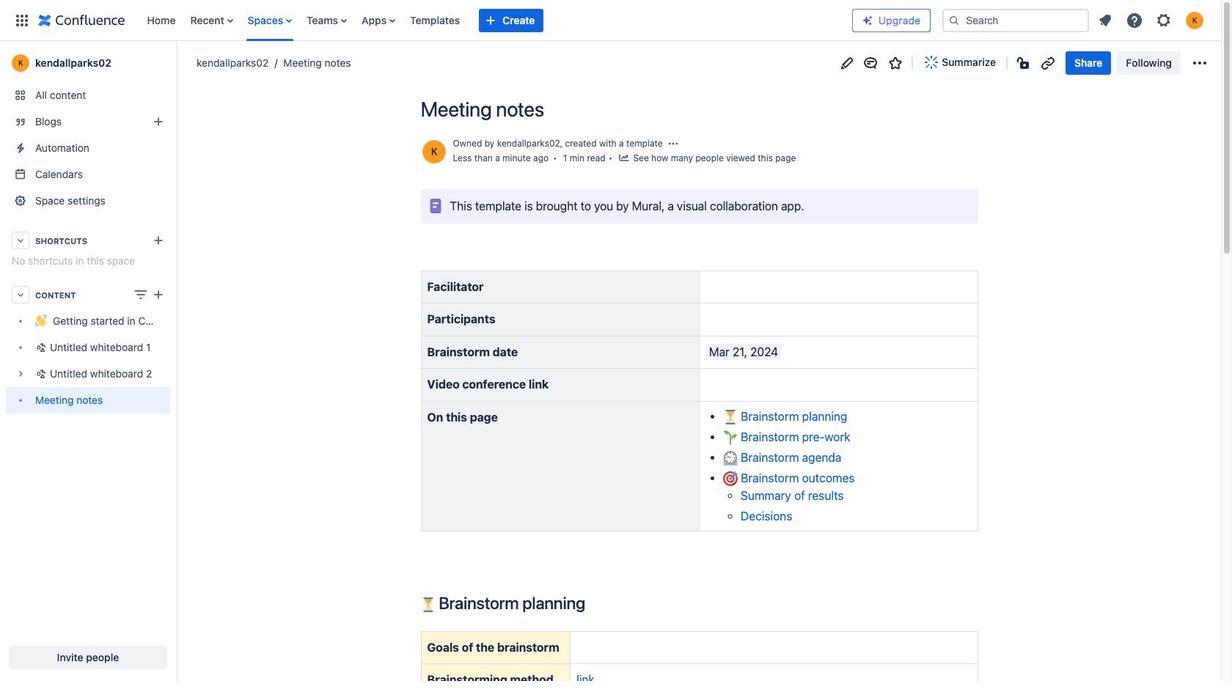 Task type: describe. For each thing, give the bounding box(es) containing it.
:dart: image
[[723, 472, 738, 487]]

0 vertical spatial :hourglass_flowing_sand: image
[[723, 410, 738, 425]]

:hourglass_flowing_sand: image
[[723, 410, 738, 425]]

notification icon image
[[1097, 11, 1114, 29]]

1 horizontal spatial copy link image
[[1040, 54, 1057, 72]]

help icon image
[[1126, 11, 1144, 29]]

panel note image
[[427, 198, 444, 215]]

list for the appswitcher icon
[[140, 0, 852, 41]]

no restrictions image
[[1016, 54, 1034, 72]]

:timer: image
[[723, 451, 738, 466]]

appswitcher icon image
[[13, 11, 31, 29]]

1 vertical spatial copy link image
[[550, 100, 568, 117]]

create image
[[150, 286, 167, 304]]

star image
[[887, 54, 905, 72]]

edit this page image
[[839, 54, 856, 72]]

your profile and preferences image
[[1186, 11, 1204, 29]]

settings icon image
[[1155, 11, 1173, 29]]

more information about kendallparks02 image
[[421, 139, 447, 165]]

:timer: image
[[723, 451, 738, 466]]



Task type: locate. For each thing, give the bounding box(es) containing it.
None search field
[[943, 8, 1089, 32]]

space element
[[0, 41, 176, 681]]

:hourglass_flowing_sand: image
[[723, 410, 738, 425], [421, 598, 435, 613]]

manage page ownership image
[[667, 138, 679, 150]]

1 vertical spatial :hourglass_flowing_sand: image
[[421, 598, 435, 613]]

copy link image
[[1040, 54, 1057, 72], [550, 100, 568, 117]]

banner
[[0, 0, 1221, 41]]

global element
[[9, 0, 852, 41]]

0 horizontal spatial :hourglass_flowing_sand: image
[[421, 598, 435, 613]]

premium image
[[862, 14, 874, 26]]

0 vertical spatial copy link image
[[1040, 54, 1057, 72]]

search image
[[949, 14, 960, 26]]

copy image
[[584, 594, 602, 612]]

:dart: image
[[723, 472, 738, 487]]

list
[[140, 0, 852, 41], [1092, 7, 1213, 33]]

confluence image
[[38, 11, 125, 29], [38, 11, 125, 29]]

:seedling: image
[[723, 431, 738, 446], [723, 431, 738, 446]]

1 horizontal spatial :hourglass_flowing_sand: image
[[723, 410, 738, 425]]

tree inside space element
[[6, 308, 170, 414]]

more actions image
[[1191, 54, 1209, 72]]

collapse sidebar image
[[160, 48, 192, 78]]

Search field
[[943, 8, 1089, 32]]

list for premium image
[[1092, 7, 1213, 33]]

add shortcut image
[[150, 232, 167, 249]]

tree
[[6, 308, 170, 414]]

change view image
[[132, 286, 150, 304]]

0 horizontal spatial copy link image
[[550, 100, 568, 117]]

1 horizontal spatial list
[[1092, 7, 1213, 33]]

0 horizontal spatial list
[[140, 0, 852, 41]]

create a blog image
[[150, 113, 167, 131]]



Task type: vqa. For each thing, say whether or not it's contained in the screenshot.
Create image
yes



